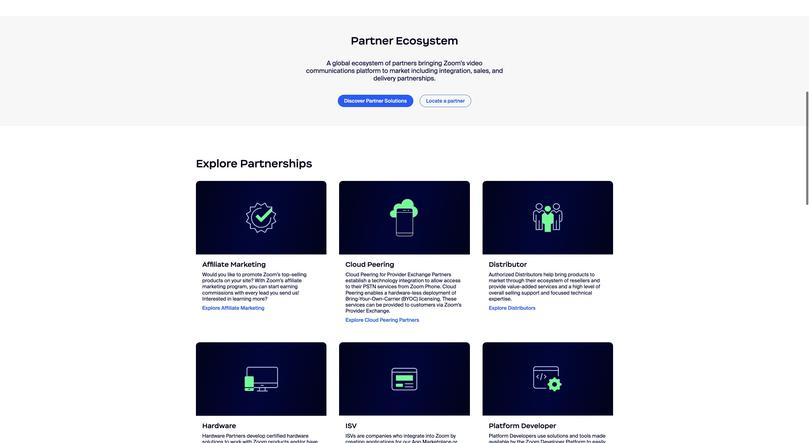 Task type: describe. For each thing, give the bounding box(es) containing it.
solutions inside hardware hardware partners develop certified hardware solutions to work with zoom products and/or hav
[[202, 439, 223, 444]]

isv
[[346, 422, 357, 431]]

exchange
[[408, 272, 431, 278]]

1 horizontal spatial you
[[249, 284, 257, 290]]

resellers
[[570, 278, 590, 284]]

pstn
[[363, 284, 376, 290]]

creating
[[346, 439, 365, 444]]

can inside cloud peering cloud peering for provider exchange partners establish a technology integration to allow access to their pstn services from zoom phone. cloud peering enables a hardware-less deployment of bring-your-own-carrier (byoc) licensing. these services can be provided to customers via zoom's provider exchange. explore cloud peering partners
[[366, 302, 375, 309]]

communications
[[306, 67, 355, 75]]

delivery
[[374, 74, 396, 83]]

affiliate marketing link
[[202, 260, 320, 269]]

integration,
[[439, 67, 472, 75]]

authorized
[[489, 272, 514, 278]]

platform developer platform developers use solutions and tools made available by the zoom developer platform to easil
[[489, 422, 606, 444]]

to inside a global ecosystem of partners bringing zoom's video communications platform to market including integration, sales, and delivery partnerships.
[[382, 67, 388, 75]]

a inside distributor authorized distributors help bring products to market through their ecosystem of resellers and provide value-added services and a high level of overall selling support and focused technical expertise. explore distributors
[[569, 284, 572, 290]]

explore affiliate marketing link
[[202, 305, 264, 312]]

cloud up these
[[443, 284, 456, 290]]

can inside affiliate marketing would you like to promote zoom's top-selling products on your site? with zoom's affiliate marketing program, you can start earning commissions with every lead you send us! interested in learning more? explore affiliate marketing
[[259, 284, 267, 290]]

help
[[544, 272, 554, 278]]

products inside affiliate marketing would you like to promote zoom's top-selling products on your site? with zoom's affiliate marketing program, you can start earning commissions with every lead you send us! interested in learning more? explore affiliate marketing
[[202, 278, 223, 284]]

promote
[[242, 272, 262, 278]]

value-
[[508, 284, 522, 290]]

the
[[517, 439, 525, 444]]

ecosystem inside distributor authorized distributors help bring products to market through their ecosystem of resellers and provide value-added services and a high level of overall selling support and focused technical expertise. explore distributors
[[537, 278, 563, 284]]

affiliate marketing would you like to promote zoom's top-selling products on your site? with zoom's affiliate marketing program, you can start earning commissions with every lead you send us! interested in learning more? explore affiliate marketing
[[202, 260, 307, 312]]

to up the bring-
[[346, 284, 350, 290]]

0 horizontal spatial you
[[218, 272, 226, 278]]

discover
[[344, 98, 365, 104]]

enables
[[365, 290, 383, 296]]

developers
[[510, 433, 536, 440]]

a up enables
[[368, 278, 371, 284]]

of inside cloud peering cloud peering for provider exchange partners establish a technology integration to allow access to their pstn services from zoom phone. cloud peering enables a hardware-less deployment of bring-your-own-carrier (byoc) licensing. these services can be provided to customers via zoom's provider exchange. explore cloud peering partners
[[452, 290, 456, 296]]

zoom's right with
[[266, 278, 284, 284]]

partnerships.
[[397, 74, 436, 83]]

these
[[443, 296, 457, 302]]

more?
[[253, 296, 267, 302]]

made
[[592, 433, 606, 440]]

partners
[[392, 59, 417, 67]]

video
[[467, 59, 483, 67]]

your-
[[360, 296, 372, 302]]

with inside affiliate marketing would you like to promote zoom's top-selling products on your site? with zoom's affiliate marketing program, you can start earning commissions with every lead you send us! interested in learning more? explore affiliate marketing
[[235, 290, 244, 296]]

market inside a global ecosystem of partners bringing zoom's video communications platform to market including integration, sales, and delivery partnerships.
[[390, 67, 410, 75]]

send
[[280, 290, 291, 296]]

start
[[268, 284, 279, 290]]

marketing
[[202, 284, 226, 290]]

of right level
[[596, 284, 600, 290]]

carrier
[[384, 296, 400, 302]]

a
[[327, 59, 331, 67]]

are
[[357, 433, 365, 440]]

platform left the
[[489, 433, 509, 440]]

isv isvs are companies who integrate into zoom by creating applications for our app marketplace o
[[346, 422, 463, 444]]

interested
[[202, 296, 226, 302]]

to inside affiliate marketing would you like to promote zoom's top-selling products on your site? with zoom's affiliate marketing program, you can start earning commissions with every lead you send us! interested in learning more? explore affiliate marketing
[[236, 272, 241, 278]]

of left the high
[[564, 278, 569, 284]]

focused
[[551, 290, 570, 296]]

isvs
[[346, 433, 356, 440]]

peering down the establish
[[346, 290, 364, 296]]

affiliate image
[[196, 181, 327, 255]]

zoom inside hardware hardware partners develop certified hardware solutions to work with zoom products and/or hav
[[253, 439, 267, 444]]

phone.
[[425, 284, 441, 290]]

app
[[412, 439, 421, 444]]

level
[[584, 284, 595, 290]]

products inside hardware hardware partners develop certified hardware solutions to work with zoom products and/or hav
[[268, 439, 289, 444]]

hardware partner image
[[196, 343, 327, 416]]

1 vertical spatial marketing
[[241, 305, 264, 312]]

companies
[[366, 433, 392, 440]]

own-
[[372, 296, 384, 302]]

expertise.
[[489, 296, 512, 302]]

cloud peering link
[[346, 260, 464, 269]]

our
[[403, 439, 411, 444]]

licensing.
[[419, 296, 441, 302]]

d3a4c0d3 f427 4aac 83eb 054983c9897a image
[[339, 181, 470, 255]]

provided
[[383, 302, 404, 309]]

from
[[398, 284, 409, 290]]

zoom inside cloud peering cloud peering for provider exchange partners establish a technology integration to allow access to their pstn services from zoom phone. cloud peering enables a hardware-less deployment of bring-your-own-carrier (byoc) licensing. these services can be provided to customers via zoom's provider exchange. explore cloud peering partners
[[410, 284, 424, 290]]

1 vertical spatial affiliate
[[221, 305, 239, 312]]

commissions
[[202, 290, 233, 296]]

allow
[[431, 278, 443, 284]]

isv link
[[346, 422, 464, 431]]

zoom's inside cloud peering cloud peering for provider exchange partners establish a technology integration to allow access to their pstn services from zoom phone. cloud peering enables a hardware-less deployment of bring-your-own-carrier (byoc) licensing. these services can be provided to customers via zoom's provider exchange. explore cloud peering partners
[[445, 302, 462, 309]]

a global ecosystem of partners bringing zoom's video communications platform to market including integration, sales, and delivery partnerships.
[[306, 59, 503, 83]]

zoom's inside a global ecosystem of partners bringing zoom's video communications platform to market including integration, sales, and delivery partnerships.
[[444, 59, 465, 67]]

by inside platform developer platform developers use solutions and tools made available by the zoom developer platform to easil
[[511, 439, 516, 444]]

cloud peering cloud peering for provider exchange partners establish a technology integration to allow access to their pstn services from zoom phone. cloud peering enables a hardware-less deployment of bring-your-own-carrier (byoc) licensing. these services can be provided to customers via zoom's provider exchange. explore cloud peering partners
[[346, 260, 462, 324]]

less
[[412, 290, 422, 296]]

who
[[393, 433, 403, 440]]

cloud up the establish
[[346, 260, 366, 269]]

distributor
[[489, 261, 527, 269]]

global
[[332, 59, 350, 67]]

certified
[[267, 433, 286, 440]]

to right provided
[[405, 302, 410, 309]]

0 vertical spatial distributors
[[515, 272, 542, 278]]

partnerships
[[240, 157, 312, 171]]

locate a partner link
[[420, 95, 472, 107]]

technical
[[571, 290, 592, 296]]

explore inside cloud peering cloud peering for provider exchange partners establish a technology integration to allow access to their pstn services from zoom phone. cloud peering enables a hardware-less deployment of bring-your-own-carrier (byoc) licensing. these services can be provided to customers via zoom's provider exchange. explore cloud peering partners
[[346, 317, 364, 324]]

every
[[245, 290, 258, 296]]

products inside distributor authorized distributors help bring products to market through their ecosystem of resellers and provide value-added services and a high level of overall selling support and focused technical expertise. explore distributors
[[568, 272, 589, 278]]

with
[[255, 278, 265, 284]]

to inside distributor authorized distributors help bring products to market through their ecosystem of resellers and provide value-added services and a high level of overall selling support and focused technical expertise. explore distributors
[[590, 272, 595, 278]]

provide
[[489, 284, 506, 290]]

bring
[[555, 272, 567, 278]]

partner ecosystem
[[351, 34, 458, 48]]

hardware link
[[202, 422, 320, 431]]

platform developer link
[[489, 422, 607, 431]]

available
[[489, 439, 509, 444]]

integrate
[[404, 433, 425, 440]]

explore inside affiliate marketing would you like to promote zoom's top-selling products on your site? with zoom's affiliate marketing program, you can start earning commissions with every lead you send us! interested in learning more? explore affiliate marketing
[[202, 305, 220, 312]]

by inside "isv isvs are companies who integrate into zoom by creating applications for our app marketplace o"
[[451, 433, 456, 440]]

2 horizontal spatial partners
[[432, 272, 452, 278]]

and down bring
[[559, 284, 568, 290]]



Task type: vqa. For each thing, say whether or not it's contained in the screenshot.
"Host"
no



Task type: locate. For each thing, give the bounding box(es) containing it.
cloud down exchange.
[[365, 317, 379, 324]]

services
[[377, 284, 397, 290], [538, 284, 558, 290], [346, 302, 365, 309]]

and right the resellers
[[591, 278, 600, 284]]

partner up platform
[[351, 34, 393, 48]]

0 vertical spatial with
[[235, 290, 244, 296]]

partner
[[351, 34, 393, 48], [366, 98, 384, 104]]

us!
[[292, 290, 299, 296]]

on
[[224, 278, 230, 284]]

1 horizontal spatial can
[[366, 302, 375, 309]]

0 horizontal spatial selling
[[292, 272, 307, 278]]

a left the high
[[569, 284, 572, 290]]

zoom inside platform developer platform developers use solutions and tools made available by the zoom developer platform to easil
[[526, 439, 540, 444]]

to left the allow
[[425, 278, 430, 284]]

0 horizontal spatial for
[[380, 272, 386, 278]]

selling down through
[[505, 290, 520, 296]]

products up the high
[[568, 272, 589, 278]]

you left the lead on the left of the page
[[249, 284, 257, 290]]

discover partner solutions link
[[338, 95, 413, 107]]

0 horizontal spatial their
[[351, 284, 362, 290]]

for up enables
[[380, 272, 386, 278]]

peering down exchange.
[[380, 317, 398, 324]]

like
[[227, 272, 235, 278]]

1 horizontal spatial services
[[377, 284, 397, 290]]

bringing
[[418, 59, 442, 67]]

services up carrier
[[377, 284, 397, 290]]

hardware hardware partners develop certified hardware solutions to work with zoom products and/or hav
[[202, 422, 318, 444]]

platform up available
[[489, 422, 520, 431]]

market
[[390, 67, 410, 75], [489, 278, 505, 284]]

solutions down platform developer link
[[547, 433, 568, 440]]

provider down the bring-
[[346, 308, 365, 315]]

partner
[[448, 98, 465, 104]]

ecosystem up focused
[[537, 278, 563, 284]]

platform developer image
[[483, 343, 613, 416]]

0 vertical spatial partner
[[351, 34, 393, 48]]

of
[[385, 59, 391, 67], [564, 278, 569, 284], [596, 284, 600, 290], [452, 290, 456, 296]]

0 vertical spatial hardware
[[202, 422, 236, 431]]

and
[[492, 67, 503, 75], [591, 278, 600, 284], [559, 284, 568, 290], [541, 290, 550, 296], [570, 433, 578, 440]]

cloud up the bring-
[[346, 272, 359, 278]]

their up the bring-
[[351, 284, 362, 290]]

for left our
[[396, 439, 402, 444]]

partners left develop
[[226, 433, 246, 440]]

including
[[411, 67, 438, 75]]

partner right discover
[[366, 98, 384, 104]]

selling inside distributor authorized distributors help bring products to market through their ecosystem of resellers and provide value-added services and a high level of overall selling support and focused technical expertise. explore distributors
[[505, 290, 520, 296]]

0 vertical spatial partners
[[432, 272, 452, 278]]

selling inside affiliate marketing would you like to promote zoom's top-selling products on your site? with zoom's affiliate marketing program, you can start earning commissions with every lead you send us! interested in learning more? explore affiliate marketing
[[292, 272, 307, 278]]

solutions inside platform developer platform developers use solutions and tools made available by the zoom developer platform to easil
[[547, 433, 568, 440]]

selling up earning
[[292, 272, 307, 278]]

zoom down 'hardware' link
[[253, 439, 267, 444]]

0 horizontal spatial provider
[[346, 308, 365, 315]]

you right the lead on the left of the page
[[270, 290, 278, 296]]

partners up phone.
[[432, 272, 452, 278]]

developer up use
[[521, 422, 556, 431]]

and/or
[[290, 439, 305, 444]]

can
[[259, 284, 267, 290], [366, 302, 375, 309]]

distributors down "support"
[[508, 305, 536, 312]]

for inside "isv isvs are companies who integrate into zoom by creating applications for our app marketplace o"
[[396, 439, 402, 444]]

customers
[[411, 302, 436, 309]]

provider down cloud peering link
[[387, 272, 406, 278]]

discover partner solutions
[[344, 98, 407, 104]]

distributors up added
[[515, 272, 542, 278]]

access
[[444, 278, 461, 284]]

via
[[437, 302, 443, 309]]

their up "support"
[[526, 278, 536, 284]]

distributors image
[[483, 181, 613, 255]]

in
[[227, 296, 231, 302]]

2 horizontal spatial products
[[568, 272, 589, 278]]

0 horizontal spatial can
[[259, 284, 267, 290]]

0 vertical spatial for
[[380, 272, 386, 278]]

1 vertical spatial partner
[[366, 98, 384, 104]]

your
[[231, 278, 241, 284]]

learning
[[233, 296, 251, 302]]

1 horizontal spatial their
[[526, 278, 536, 284]]

1 vertical spatial hardware
[[202, 433, 225, 440]]

site?
[[243, 278, 254, 284]]

develop
[[247, 433, 265, 440]]

and right "support"
[[541, 290, 550, 296]]

hardware
[[287, 433, 309, 440]]

program,
[[227, 284, 248, 290]]

affiliate down in
[[221, 305, 239, 312]]

of up delivery
[[385, 59, 391, 67]]

locate
[[426, 98, 443, 104]]

with inside hardware hardware partners develop certified hardware solutions to work with zoom products and/or hav
[[243, 439, 252, 444]]

exchange.
[[366, 308, 390, 315]]

with right work
[[243, 439, 252, 444]]

affiliate
[[202, 260, 229, 269], [221, 305, 239, 312]]

top-
[[282, 272, 292, 278]]

2 horizontal spatial services
[[538, 284, 558, 290]]

0 horizontal spatial products
[[202, 278, 223, 284]]

explore inside distributor authorized distributors help bring products to market through their ecosystem of resellers and provide value-added services and a high level of overall selling support and focused technical expertise. explore distributors
[[489, 305, 507, 312]]

cloud
[[346, 260, 366, 269], [346, 272, 359, 278], [443, 284, 456, 290], [365, 317, 379, 324]]

use
[[538, 433, 546, 440]]

0 vertical spatial developer
[[521, 422, 556, 431]]

market inside distributor authorized distributors help bring products to market through their ecosystem of resellers and provide value-added services and a high level of overall selling support and focused technical expertise. explore distributors
[[489, 278, 505, 284]]

0 vertical spatial market
[[390, 67, 410, 75]]

solutions
[[547, 433, 568, 440], [202, 439, 223, 444]]

of down access
[[452, 290, 456, 296]]

of inside a global ecosystem of partners bringing zoom's video communications platform to market including integration, sales, and delivery partnerships.
[[385, 59, 391, 67]]

peering up "pstn" on the bottom left
[[361, 272, 379, 278]]

solutions left work
[[202, 439, 223, 444]]

0 vertical spatial provider
[[387, 272, 406, 278]]

would
[[202, 272, 217, 278]]

1 vertical spatial partners
[[399, 317, 419, 324]]

through
[[506, 278, 525, 284]]

distributor authorized distributors help bring products to market through their ecosystem of resellers and provide value-added services and a high level of overall selling support and focused technical expertise. explore distributors
[[489, 261, 600, 312]]

1 vertical spatial selling
[[505, 290, 520, 296]]

applications
[[366, 439, 394, 444]]

zoom right into
[[436, 433, 449, 440]]

0 horizontal spatial solutions
[[202, 439, 223, 444]]

services down help
[[538, 284, 558, 290]]

market left including
[[390, 67, 410, 75]]

explore cloud peering partners link
[[346, 317, 419, 324]]

1 vertical spatial provider
[[346, 308, 365, 315]]

isv image
[[339, 343, 470, 416]]

explore distributors link
[[489, 305, 536, 312]]

a right locate
[[444, 98, 447, 104]]

0 horizontal spatial partners
[[226, 433, 246, 440]]

ecosystem up delivery
[[352, 59, 384, 67]]

locate a partner
[[426, 98, 465, 104]]

to left work
[[225, 439, 229, 444]]

1 horizontal spatial partners
[[399, 317, 419, 324]]

partners inside hardware hardware partners develop certified hardware solutions to work with zoom products and/or hav
[[226, 433, 246, 440]]

partners down customers
[[399, 317, 419, 324]]

with
[[235, 290, 244, 296], [243, 439, 252, 444]]

products left and/or in the left of the page
[[268, 439, 289, 444]]

0 horizontal spatial services
[[346, 302, 365, 309]]

provider
[[387, 272, 406, 278], [346, 308, 365, 315]]

marketing down more?
[[241, 305, 264, 312]]

zoom down 'exchange'
[[410, 284, 424, 290]]

work
[[230, 439, 241, 444]]

hardware-
[[389, 290, 412, 296]]

2 horizontal spatial you
[[270, 290, 278, 296]]

1 horizontal spatial products
[[268, 439, 289, 444]]

1 vertical spatial market
[[489, 278, 505, 284]]

and inside platform developer platform developers use solutions and tools made available by the zoom developer platform to easil
[[570, 433, 578, 440]]

bring-
[[346, 296, 360, 302]]

by right into
[[451, 433, 456, 440]]

for inside cloud peering cloud peering for provider exchange partners establish a technology integration to allow access to their pstn services from zoom phone. cloud peering enables a hardware-less deployment of bring-your-own-carrier (byoc) licensing. these services can be provided to customers via zoom's provider exchange. explore cloud peering partners
[[380, 272, 386, 278]]

be
[[376, 302, 382, 309]]

marketing up promote
[[230, 260, 266, 269]]

with right in
[[235, 290, 244, 296]]

a right own-
[[384, 290, 387, 296]]

technology
[[372, 278, 398, 284]]

0 vertical spatial selling
[[292, 272, 307, 278]]

0 vertical spatial marketing
[[230, 260, 266, 269]]

to inside platform developer platform developers use solutions and tools made available by the zoom developer platform to easil
[[587, 439, 591, 444]]

zoom's left video
[[444, 59, 465, 67]]

products
[[568, 272, 589, 278], [202, 278, 223, 284], [268, 439, 289, 444]]

0 vertical spatial affiliate
[[202, 260, 229, 269]]

0 horizontal spatial market
[[390, 67, 410, 75]]

to right platform
[[382, 67, 388, 75]]

affiliate up would
[[202, 260, 229, 269]]

zoom right the
[[526, 439, 540, 444]]

to
[[382, 67, 388, 75], [236, 272, 241, 278], [590, 272, 595, 278], [425, 278, 430, 284], [346, 284, 350, 290], [405, 302, 410, 309], [225, 439, 229, 444], [587, 439, 591, 444]]

distributors
[[515, 272, 542, 278], [508, 305, 536, 312]]

1 vertical spatial for
[[396, 439, 402, 444]]

1 horizontal spatial by
[[511, 439, 516, 444]]

1 vertical spatial with
[[243, 439, 252, 444]]

1 vertical spatial can
[[366, 302, 375, 309]]

to up level
[[590, 272, 595, 278]]

zoom's up start
[[263, 272, 281, 278]]

added
[[522, 284, 537, 290]]

0 vertical spatial can
[[259, 284, 267, 290]]

to left 'made'
[[587, 439, 591, 444]]

and inside a global ecosystem of partners bringing zoom's video communications platform to market including integration, sales, and delivery partnerships.
[[492, 67, 503, 75]]

peering up technology
[[367, 260, 394, 269]]

you left like
[[218, 272, 226, 278]]

to inside hardware hardware partners develop certified hardware solutions to work with zoom products and/or hav
[[225, 439, 229, 444]]

0 horizontal spatial ecosystem
[[352, 59, 384, 67]]

hardware left work
[[202, 433, 225, 440]]

1 vertical spatial ecosystem
[[537, 278, 563, 284]]

services inside distributor authorized distributors help bring products to market through their ecosystem of resellers and provide value-added services and a high level of overall selling support and focused technical expertise. explore distributors
[[538, 284, 558, 290]]

to right like
[[236, 272, 241, 278]]

overall
[[489, 290, 504, 296]]

can left start
[[259, 284, 267, 290]]

marketplace
[[423, 439, 452, 444]]

developer down platform developer link
[[541, 439, 565, 444]]

1 horizontal spatial provider
[[387, 272, 406, 278]]

zoom inside "isv isvs are companies who integrate into zoom by creating applications for our app marketplace o"
[[436, 433, 449, 440]]

platform
[[489, 422, 520, 431], [489, 433, 509, 440], [566, 439, 586, 444]]

a
[[444, 98, 447, 104], [368, 278, 371, 284], [569, 284, 572, 290], [384, 290, 387, 296]]

1 horizontal spatial solutions
[[547, 433, 568, 440]]

zoom's right via
[[445, 302, 462, 309]]

establish
[[346, 278, 367, 284]]

sales,
[[474, 67, 491, 75]]

affiliate
[[285, 278, 302, 284]]

tools
[[580, 433, 591, 440]]

services down enables
[[346, 302, 365, 309]]

and left tools
[[570, 433, 578, 440]]

2 hardware from the top
[[202, 433, 225, 440]]

(byoc)
[[402, 296, 418, 302]]

market up overall
[[489, 278, 505, 284]]

their inside distributor authorized distributors help bring products to market through their ecosystem of resellers and provide value-added services and a high level of overall selling support and focused technical expertise. explore distributors
[[526, 278, 536, 284]]

peering
[[367, 260, 394, 269], [361, 272, 379, 278], [346, 290, 364, 296], [380, 317, 398, 324]]

by left the
[[511, 439, 516, 444]]

products up commissions
[[202, 278, 223, 284]]

1 horizontal spatial ecosystem
[[537, 278, 563, 284]]

zoom's
[[444, 59, 465, 67], [263, 272, 281, 278], [266, 278, 284, 284], [445, 302, 462, 309]]

1 horizontal spatial for
[[396, 439, 402, 444]]

1 vertical spatial distributors
[[508, 305, 536, 312]]

explore partnerships
[[196, 157, 312, 171]]

0 horizontal spatial by
[[451, 433, 456, 440]]

and right sales,
[[492, 67, 503, 75]]

hardware up work
[[202, 422, 236, 431]]

ecosystem inside a global ecosystem of partners bringing zoom's video communications platform to market including integration, sales, and delivery partnerships.
[[352, 59, 384, 67]]

1 horizontal spatial market
[[489, 278, 505, 284]]

1 vertical spatial developer
[[541, 439, 565, 444]]

by
[[451, 433, 456, 440], [511, 439, 516, 444]]

platform
[[356, 67, 381, 75]]

zoom
[[410, 284, 424, 290], [436, 433, 449, 440], [253, 439, 267, 444], [526, 439, 540, 444]]

0 vertical spatial ecosystem
[[352, 59, 384, 67]]

1 hardware from the top
[[202, 422, 236, 431]]

distributor link
[[489, 261, 607, 269]]

2 vertical spatial partners
[[226, 433, 246, 440]]

1 horizontal spatial selling
[[505, 290, 520, 296]]

their inside cloud peering cloud peering for provider exchange partners establish a technology integration to allow access to their pstn services from zoom phone. cloud peering enables a hardware-less deployment of bring-your-own-carrier (byoc) licensing. these services can be provided to customers via zoom's provider exchange. explore cloud peering partners
[[351, 284, 362, 290]]

can left be
[[366, 302, 375, 309]]

into
[[426, 433, 434, 440]]

solutions
[[385, 98, 407, 104]]

platform left 'made'
[[566, 439, 586, 444]]



